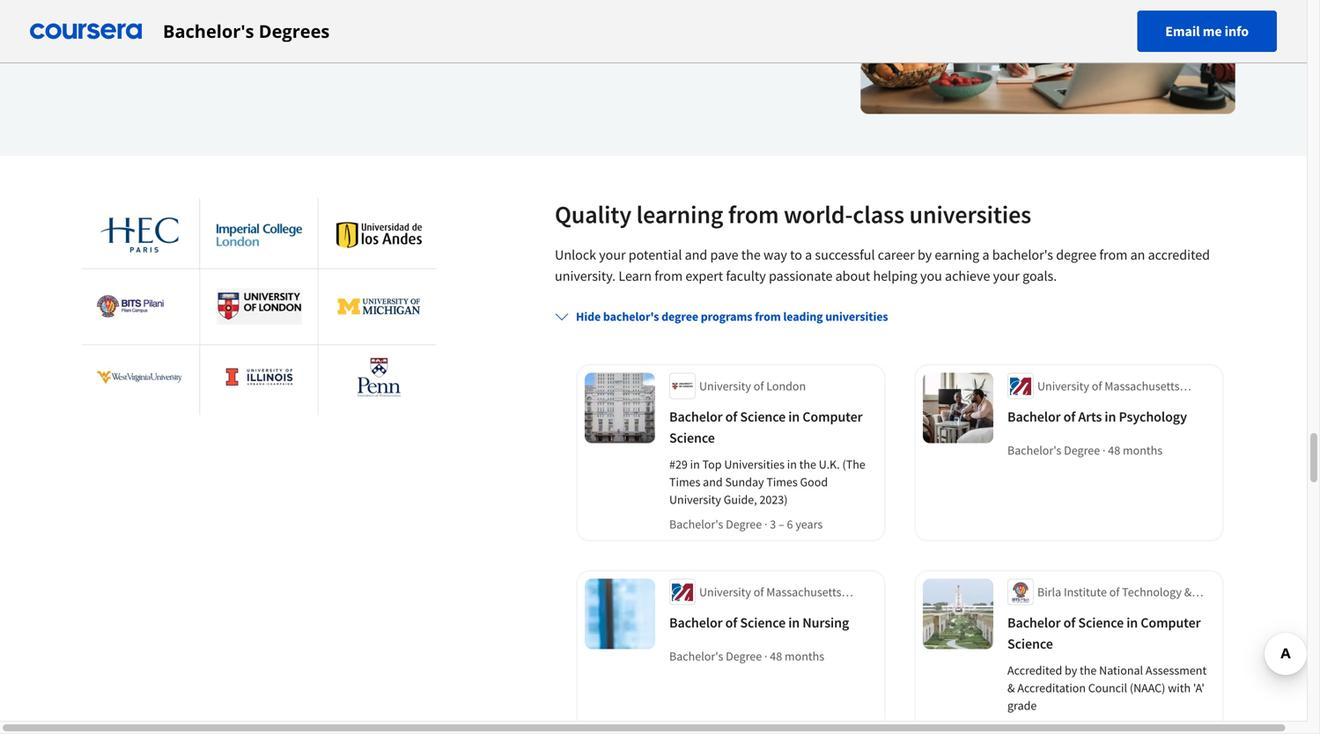 Task type: describe. For each thing, give the bounding box(es) containing it.
programs
[[701, 309, 753, 325]]

global for science
[[700, 602, 733, 618]]

0 vertical spatial universities
[[910, 199, 1032, 230]]

technology
[[1123, 585, 1182, 600]]

from up way
[[729, 199, 779, 230]]

1 vertical spatial your
[[994, 267, 1020, 285]]

institute
[[1064, 585, 1107, 600]]

bachelor's degree · 48 months for science
[[670, 649, 825, 665]]

university.
[[555, 267, 616, 285]]

pave
[[711, 246, 739, 264]]

unlock your potential and pave the way to a successful career by earning a bachelor's degree from an accredited university. learn from expert faculty passionate about helping you achieve your goals.
[[555, 246, 1211, 285]]

council
[[1089, 681, 1128, 697]]

science,
[[1038, 602, 1081, 618]]

me
[[1203, 22, 1223, 40]]

massachusetts for nursing
[[767, 585, 842, 600]]

hide bachelor's degree programs from leading universities
[[576, 309, 889, 325]]

2 a from the left
[[983, 246, 990, 264]]

info
[[1225, 22, 1249, 40]]

bachelor of science in computer science for institute
[[1008, 615, 1201, 653]]

quality learning from world-class universities
[[555, 199, 1032, 230]]

48 for science
[[770, 649, 783, 665]]

· for science
[[765, 649, 768, 665]]

degrees
[[259, 19, 330, 43]]

bachelor of science in nursing
[[670, 615, 850, 632]]

goals.
[[1023, 267, 1058, 285]]

bachelor of science in computer science link for of
[[1008, 613, 1216, 655]]

accredited by the national assessment & accreditation council (naac) with 'a' grade, element
[[1008, 662, 1216, 715]]

an
[[1131, 246, 1146, 264]]

in right arts
[[1105, 408, 1117, 426]]

the for way
[[742, 246, 761, 264]]

faculty
[[726, 267, 766, 285]]

bachelor's inside hide bachelor's degree programs from leading universities dropdown button
[[603, 309, 659, 325]]

learn
[[619, 267, 652, 285]]

months for psychology
[[1123, 443, 1163, 459]]

birla
[[1038, 585, 1062, 600]]

in left nursing
[[789, 615, 800, 632]]

degree inside 'unlock your potential and pave the way to a successful career by earning a bachelor's degree from an accredited university. learn from expert faculty passionate about helping you achieve your goals.'
[[1057, 246, 1097, 264]]

and inside #29 in top universities in the u.k. (the times and sunday times good university guide, 2023) bachelor's degree · 3 – 6 years
[[703, 474, 723, 490]]

degree inside #29 in top universities in the u.k. (the times and sunday times good university guide, 2023) bachelor's degree · 3 – 6 years
[[726, 517, 762, 533]]

sunday
[[726, 474, 764, 490]]

massachusetts for psychology
[[1105, 378, 1180, 394]]

'a'
[[1194, 681, 1205, 697]]

university for bachelor of science in nursing
[[700, 585, 752, 600]]

of inside bachelor of arts in psychology link
[[1064, 408, 1076, 426]]

grade
[[1008, 698, 1037, 714]]

helping
[[874, 267, 918, 285]]

bachelor's inside #29 in top universities in the u.k. (the times and sunday times good university guide, 2023) bachelor's degree · 3 – 6 years
[[670, 517, 724, 533]]

of inside birla institute of technology & science, pilani
[[1110, 585, 1120, 600]]

hide bachelor's degree programs from leading universities button
[[548, 301, 896, 333]]

degree inside dropdown button
[[662, 309, 699, 325]]

science for birla institute of technology & science, pilani
[[1079, 615, 1124, 632]]

university for bachelor of arts in psychology
[[1038, 378, 1090, 394]]

u.k.
[[819, 457, 840, 473]]

(naac)
[[1130, 681, 1166, 697]]

university inside #29 in top universities in the u.k. (the times and sunday times good university guide, 2023) bachelor's degree · 3 – 6 years
[[670, 492, 722, 508]]

universities
[[725, 457, 785, 473]]

by inside 'unlock your potential and pave the way to a successful career by earning a bachelor's degree from an accredited university. learn from expert faculty passionate about helping you achieve your goals.'
[[918, 246, 932, 264]]

bachelor of science in computer science for of
[[670, 408, 863, 447]]

guide,
[[724, 492, 757, 508]]

good
[[801, 474, 828, 490]]

from down "potential"
[[655, 267, 683, 285]]

#29
[[670, 457, 688, 473]]

university for bachelor of science in computer science
[[700, 378, 752, 394]]

assessment
[[1146, 663, 1207, 679]]

bachelor of arts in psychology
[[1008, 408, 1188, 426]]

the for u.k.
[[800, 457, 817, 473]]

science up #29
[[670, 430, 715, 447]]

accredited
[[1008, 663, 1063, 679]]

#29 in top universities in the u.k. (the times and sunday times good university guide, 2023), element
[[670, 456, 878, 509]]

about
[[836, 267, 871, 285]]

quality
[[555, 199, 632, 230]]

hide
[[576, 309, 601, 325]]



Task type: vqa. For each thing, say whether or not it's contained in the screenshot.
Universidad de Palermo image
no



Task type: locate. For each thing, give the bounding box(es) containing it.
university up bachelor of science in nursing
[[700, 585, 752, 600]]

#29 in top universities in the u.k. (the times and sunday times good university guide, 2023) bachelor's degree · 3 – 6 years
[[670, 457, 866, 533]]

bachelor's down top
[[670, 517, 724, 533]]

1 horizontal spatial &
[[1185, 585, 1192, 600]]

accredited
[[1149, 246, 1211, 264]]

degree down the guide,
[[726, 517, 762, 533]]

bachelor of science in computer science up the national
[[1008, 615, 1201, 653]]

in down technology at the right bottom
[[1127, 615, 1139, 632]]

massachusetts up psychology
[[1105, 378, 1180, 394]]

in right #29
[[691, 457, 700, 473]]

bachelor's degrees
[[163, 19, 330, 43]]

degree left the "programs"
[[662, 309, 699, 325]]

unlock
[[555, 246, 597, 264]]

0 vertical spatial bachelor's
[[993, 246, 1054, 264]]

the up faculty
[[742, 246, 761, 264]]

· down bachelor of arts in psychology
[[1103, 443, 1106, 459]]

bachelor's inside 'unlock your potential and pave the way to a successful career by earning a bachelor's degree from an accredited university. learn from expert faculty passionate about helping you achieve your goals.'
[[993, 246, 1054, 264]]

0 vertical spatial months
[[1123, 443, 1163, 459]]

massachusetts up nursing
[[767, 585, 842, 600]]

2 vertical spatial ·
[[765, 649, 768, 665]]

university left london
[[700, 378, 752, 394]]

learning
[[637, 199, 724, 230]]

years
[[796, 517, 823, 533]]

science down "university of london"
[[740, 408, 786, 426]]

0 vertical spatial degree
[[1064, 443, 1101, 459]]

& inside accredited by the national assessment & accreditation council (naac) with 'a' grade
[[1008, 681, 1016, 697]]

months for nursing
[[785, 649, 825, 665]]

the inside accredited by the national assessment & accreditation council (naac) with 'a' grade
[[1080, 663, 1097, 679]]

0 horizontal spatial the
[[742, 246, 761, 264]]

· for arts
[[1103, 443, 1106, 459]]

accredited by the national assessment & accreditation council (naac) with 'a' grade
[[1008, 663, 1207, 714]]

and down top
[[703, 474, 723, 490]]

bachelor of arts in psychology link
[[1008, 407, 1216, 428]]

degree
[[1064, 443, 1101, 459], [726, 517, 762, 533], [726, 649, 762, 665]]

months down nursing
[[785, 649, 825, 665]]

bachelor's up the goals.
[[993, 246, 1054, 264]]

2 vertical spatial degree
[[726, 649, 762, 665]]

& inside birla institute of technology & science, pilani
[[1185, 585, 1192, 600]]

1 horizontal spatial degree
[[1057, 246, 1097, 264]]

science up "accredited"
[[1008, 636, 1054, 653]]

career
[[878, 246, 915, 264]]

0 vertical spatial university of massachusetts global
[[1038, 378, 1180, 412]]

in
[[789, 408, 800, 426], [1105, 408, 1117, 426], [691, 457, 700, 473], [788, 457, 797, 473], [789, 615, 800, 632], [1127, 615, 1139, 632]]

2 vertical spatial the
[[1080, 663, 1097, 679]]

university down #29
[[670, 492, 722, 508]]

the up good
[[800, 457, 817, 473]]

world-
[[784, 199, 853, 230]]

0 horizontal spatial times
[[670, 474, 701, 490]]

1 vertical spatial by
[[1065, 663, 1078, 679]]

computer up the u.k.
[[803, 408, 863, 426]]

passionate
[[769, 267, 833, 285]]

0 horizontal spatial your
[[599, 246, 626, 264]]

bachelor of science in computer science link up the national
[[1008, 613, 1216, 655]]

bachelor's left degrees
[[163, 19, 254, 43]]

nursing
[[803, 615, 850, 632]]

1 vertical spatial global
[[700, 602, 733, 618]]

the inside 'unlock your potential and pave the way to a successful career by earning a bachelor's degree from an accredited university. learn from expert faculty passionate about helping you achieve your goals.'
[[742, 246, 761, 264]]

0 horizontal spatial massachusetts
[[767, 585, 842, 600]]

bachelor
[[670, 408, 723, 426], [1008, 408, 1061, 426], [670, 615, 723, 632], [1008, 615, 1061, 632]]

6
[[787, 517, 793, 533]]

1 horizontal spatial the
[[800, 457, 817, 473]]

0 vertical spatial bachelor of science in computer science
[[670, 408, 863, 447]]

bachelor of science in computer science link for london
[[670, 407, 878, 449]]

1 vertical spatial the
[[800, 457, 817, 473]]

leading
[[784, 309, 823, 325]]

months down psychology
[[1123, 443, 1163, 459]]

0 vertical spatial bachelor's degree · 48 months
[[1008, 443, 1163, 459]]

you
[[921, 267, 943, 285]]

0 horizontal spatial bachelor's degree · 48 months
[[670, 649, 825, 665]]

1 a from the left
[[805, 246, 813, 264]]

bachelor of science in nursing link
[[670, 613, 878, 634]]

from inside dropdown button
[[755, 309, 781, 325]]

1 vertical spatial 48
[[770, 649, 783, 665]]

degree up the goals.
[[1057, 246, 1097, 264]]

of inside bachelor of science in nursing link
[[726, 615, 738, 632]]

0 vertical spatial your
[[599, 246, 626, 264]]

class
[[853, 199, 905, 230]]

1 horizontal spatial bachelor of science in computer science
[[1008, 615, 1201, 653]]

london
[[767, 378, 806, 394]]

computer
[[803, 408, 863, 426], [1141, 615, 1201, 632]]

global
[[1038, 396, 1071, 412], [700, 602, 733, 618]]

degree down bachelor of science in nursing
[[726, 649, 762, 665]]

a
[[805, 246, 813, 264], [983, 246, 990, 264]]

0 vertical spatial by
[[918, 246, 932, 264]]

bachelor's down "learn" in the left of the page
[[603, 309, 659, 325]]

national
[[1100, 663, 1144, 679]]

universities up earning
[[910, 199, 1032, 230]]

0 horizontal spatial university of massachusetts global
[[700, 585, 842, 618]]

from left leading
[[755, 309, 781, 325]]

· inside #29 in top universities in the u.k. (the times and sunday times good university guide, 2023) bachelor's degree · 3 – 6 years
[[765, 517, 768, 533]]

0 horizontal spatial bachelor's
[[603, 309, 659, 325]]

0 horizontal spatial by
[[918, 246, 932, 264]]

in down london
[[789, 408, 800, 426]]

bachelor's degree · 48 months down bachelor of science in nursing
[[670, 649, 825, 665]]

1 vertical spatial bachelor of science in computer science link
[[1008, 613, 1216, 655]]

by up accreditation
[[1065, 663, 1078, 679]]

1 horizontal spatial months
[[1123, 443, 1163, 459]]

with
[[1169, 681, 1191, 697]]

university of massachusetts global
[[1038, 378, 1180, 412], [700, 585, 842, 618]]

world class universities such as hec paris imperial college london universidad de los andes bits pilani university of london university of michigan west virginia university university of illinois and university of pennsylvania image
[[71, 199, 447, 415]]

bachelor of science in computer science link up universities
[[670, 407, 878, 449]]

1 horizontal spatial a
[[983, 246, 990, 264]]

the
[[742, 246, 761, 264], [800, 457, 817, 473], [1080, 663, 1097, 679]]

1 vertical spatial computer
[[1141, 615, 1201, 632]]

your up "learn" in the left of the page
[[599, 246, 626, 264]]

email me info
[[1166, 22, 1249, 40]]

0 horizontal spatial months
[[785, 649, 825, 665]]

0 vertical spatial 48
[[1109, 443, 1121, 459]]

in left the u.k.
[[788, 457, 797, 473]]

by inside accredited by the national assessment & accreditation council (naac) with 'a' grade
[[1065, 663, 1078, 679]]

bachelor's degree · 48 months
[[1008, 443, 1163, 459], [670, 649, 825, 665]]

0 vertical spatial bachelor of science in computer science link
[[670, 407, 878, 449]]

48
[[1109, 443, 1121, 459], [770, 649, 783, 665]]

1 vertical spatial bachelor's
[[603, 309, 659, 325]]

bachelor's down bachelor of arts in psychology
[[1008, 443, 1062, 459]]

from
[[729, 199, 779, 230], [1100, 246, 1128, 264], [655, 267, 683, 285], [755, 309, 781, 325]]

1 horizontal spatial university of massachusetts global
[[1038, 378, 1180, 412]]

your
[[599, 246, 626, 264], [994, 267, 1020, 285]]

1 horizontal spatial your
[[994, 267, 1020, 285]]

1 horizontal spatial times
[[767, 474, 798, 490]]

from left an
[[1100, 246, 1128, 264]]

1 horizontal spatial 48
[[1109, 443, 1121, 459]]

potential
[[629, 246, 682, 264]]

& up "grade" on the right
[[1008, 681, 1016, 697]]

computer for birla institute of technology & science, pilani
[[1141, 615, 1201, 632]]

accreditation
[[1018, 681, 1086, 697]]

bachelor's
[[993, 246, 1054, 264], [603, 309, 659, 325]]

(the
[[843, 457, 866, 473]]

university of massachusetts global for science
[[700, 585, 842, 618]]

3
[[770, 517, 776, 533]]

and
[[685, 246, 708, 264], [703, 474, 723, 490]]

degree for arts
[[1064, 443, 1101, 459]]

a up achieve
[[983, 246, 990, 264]]

2023)
[[760, 492, 788, 508]]

& right technology at the right bottom
[[1185, 585, 1192, 600]]

0 vertical spatial and
[[685, 246, 708, 264]]

times
[[670, 474, 701, 490], [767, 474, 798, 490]]

1 vertical spatial universities
[[826, 309, 889, 325]]

bachelor of science in computer science up universities
[[670, 408, 863, 447]]

science
[[740, 408, 786, 426], [670, 430, 715, 447], [740, 615, 786, 632], [1079, 615, 1124, 632], [1008, 636, 1054, 653]]

0 vertical spatial global
[[1038, 396, 1071, 412]]

top
[[703, 457, 722, 473]]

1 vertical spatial and
[[703, 474, 723, 490]]

the inside #29 in top universities in the u.k. (the times and sunday times good university guide, 2023) bachelor's degree · 3 – 6 years
[[800, 457, 817, 473]]

pilani
[[1083, 602, 1112, 618]]

48 down bachelor of science in nursing link
[[770, 649, 783, 665]]

earning
[[935, 246, 980, 264]]

0 vertical spatial &
[[1185, 585, 1192, 600]]

a list of bachelor's degree programs from leading universities element
[[541, 301, 1260, 735]]

1 horizontal spatial by
[[1065, 663, 1078, 679]]

by
[[918, 246, 932, 264], [1065, 663, 1078, 679]]

1 vertical spatial bachelor of science in computer science
[[1008, 615, 1201, 653]]

1 horizontal spatial computer
[[1141, 615, 1201, 632]]

1 horizontal spatial massachusetts
[[1105, 378, 1180, 394]]

1 vertical spatial degree
[[662, 309, 699, 325]]

–
[[779, 517, 785, 533]]

0 horizontal spatial bachelor of science in computer science
[[670, 408, 863, 447]]

0 horizontal spatial bachelor of science in computer science link
[[670, 407, 878, 449]]

your left the goals.
[[994, 267, 1020, 285]]

1 times from the left
[[670, 474, 701, 490]]

birla institute of technology & science, pilani
[[1038, 585, 1192, 618]]

science left nursing
[[740, 615, 786, 632]]

university of london
[[700, 378, 806, 394]]

1 horizontal spatial bachelor's
[[993, 246, 1054, 264]]

1 vertical spatial bachelor's degree · 48 months
[[670, 649, 825, 665]]

1 vertical spatial degree
[[726, 517, 762, 533]]

degree for science
[[726, 649, 762, 665]]

email me info button
[[1138, 11, 1278, 52]]

university up arts
[[1038, 378, 1090, 394]]

global for arts
[[1038, 396, 1071, 412]]

&
[[1185, 585, 1192, 600], [1008, 681, 1016, 697]]

1 vertical spatial university of massachusetts global
[[700, 585, 842, 618]]

by up you on the top of the page
[[918, 246, 932, 264]]

psychology
[[1119, 408, 1188, 426]]

degree down arts
[[1064, 443, 1101, 459]]

1 horizontal spatial global
[[1038, 396, 1071, 412]]

achieve
[[945, 267, 991, 285]]

0 horizontal spatial &
[[1008, 681, 1016, 697]]

bachelor's degree · 48 months down arts
[[1008, 443, 1163, 459]]

1 horizontal spatial universities
[[910, 199, 1032, 230]]

and inside 'unlock your potential and pave the way to a successful career by earning a bachelor's degree from an accredited university. learn from expert faculty passionate about helping you achieve your goals.'
[[685, 246, 708, 264]]

0 horizontal spatial a
[[805, 246, 813, 264]]

0 vertical spatial ·
[[1103, 443, 1106, 459]]

massachusetts
[[1105, 378, 1180, 394], [767, 585, 842, 600]]

0 horizontal spatial degree
[[662, 309, 699, 325]]

0 horizontal spatial global
[[700, 602, 733, 618]]

the up council
[[1080, 663, 1097, 679]]

1 vertical spatial ·
[[765, 517, 768, 533]]

a list of recommended bachelor's degree programs element
[[62, 19, 752, 61]]

working adults image
[[861, 0, 1236, 114]]

a right to
[[805, 246, 813, 264]]

0 vertical spatial the
[[742, 246, 761, 264]]

48 for arts
[[1109, 443, 1121, 459]]

2 times from the left
[[767, 474, 798, 490]]

universities down about
[[826, 309, 889, 325]]

0 vertical spatial degree
[[1057, 246, 1097, 264]]

1 horizontal spatial bachelor's degree · 48 months
[[1008, 443, 1163, 459]]

months
[[1123, 443, 1163, 459], [785, 649, 825, 665]]

and up expert
[[685, 246, 708, 264]]

0 horizontal spatial computer
[[803, 408, 863, 426]]

successful
[[815, 246, 875, 264]]

email
[[1166, 22, 1201, 40]]

to
[[790, 246, 803, 264]]

science down institute in the right bottom of the page
[[1079, 615, 1124, 632]]

computer for university of london
[[803, 408, 863, 426]]

way
[[764, 246, 788, 264]]

bachelor of science in computer science link
[[670, 407, 878, 449], [1008, 613, 1216, 655]]

48 down bachelor of arts in psychology link
[[1109, 443, 1121, 459]]

science for university of massachusetts global
[[740, 615, 786, 632]]

1 horizontal spatial bachelor of science in computer science link
[[1008, 613, 1216, 655]]

1 vertical spatial &
[[1008, 681, 1016, 697]]

times down #29
[[670, 474, 701, 490]]

bachelor's down bachelor of science in nursing
[[670, 649, 724, 665]]

1 vertical spatial massachusetts
[[767, 585, 842, 600]]

arts
[[1079, 408, 1103, 426]]

coursera image
[[30, 17, 142, 45]]

2 horizontal spatial the
[[1080, 663, 1097, 679]]

times up 2023)
[[767, 474, 798, 490]]

·
[[1103, 443, 1106, 459], [765, 517, 768, 533], [765, 649, 768, 665]]

· left 3
[[765, 517, 768, 533]]

degree
[[1057, 246, 1097, 264], [662, 309, 699, 325]]

1 vertical spatial months
[[785, 649, 825, 665]]

· down bachelor of science in nursing
[[765, 649, 768, 665]]

science for university of london
[[740, 408, 786, 426]]

universities
[[910, 199, 1032, 230], [826, 309, 889, 325]]

expert
[[686, 267, 724, 285]]

0 horizontal spatial universities
[[826, 309, 889, 325]]

university of massachusetts global for arts
[[1038, 378, 1180, 412]]

0 horizontal spatial 48
[[770, 649, 783, 665]]

bachelor's
[[163, 19, 254, 43], [1008, 443, 1062, 459], [670, 517, 724, 533], [670, 649, 724, 665]]

computer down technology at the right bottom
[[1141, 615, 1201, 632]]

0 vertical spatial massachusetts
[[1105, 378, 1180, 394]]

university
[[700, 378, 752, 394], [1038, 378, 1090, 394], [670, 492, 722, 508], [700, 585, 752, 600]]

bachelor's degree · 48 months for arts
[[1008, 443, 1163, 459]]

universities inside hide bachelor's degree programs from leading universities dropdown button
[[826, 309, 889, 325]]

0 vertical spatial computer
[[803, 408, 863, 426]]



